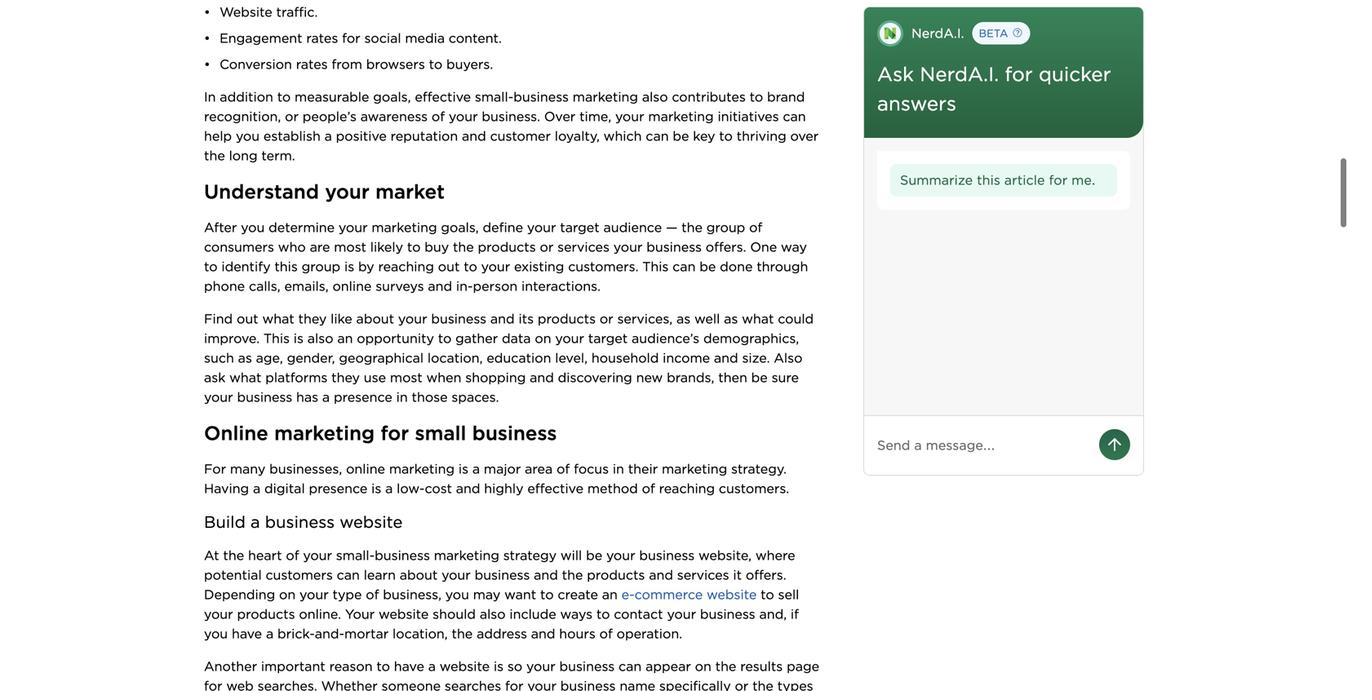 Task type: vqa. For each thing, say whether or not it's contained in the screenshot.
with more competitive interest rates and repayment terms.
no



Task type: locate. For each thing, give the bounding box(es) containing it.
1 horizontal spatial small-
[[475, 89, 514, 105]]

website
[[340, 513, 403, 532], [707, 587, 757, 603], [379, 606, 429, 622], [440, 659, 490, 675]]

or left services,
[[600, 311, 614, 327]]

1 horizontal spatial goals,
[[441, 219, 479, 235]]

1 horizontal spatial have
[[394, 659, 424, 675]]

offers.
[[706, 239, 747, 255], [746, 567, 787, 583]]

services up e-commerce website
[[677, 567, 729, 583]]

0 vertical spatial most
[[334, 239, 367, 255]]

this down who
[[275, 259, 298, 275]]

to right reason
[[377, 659, 390, 675]]

1 vertical spatial out
[[237, 311, 258, 327]]

presence inside find out what they like about your business and its products or services, as well as what could improve. this is also an opportunity to gather data on your target audience's demographics, such as age, gender, geographical location, education level, household income and size. also ask what platforms they use most when shopping and discovering new brands, then be sure your business has a presence in those spaces.
[[334, 389, 393, 405]]

1 vertical spatial online
[[346, 461, 385, 477]]

1 vertical spatial group
[[302, 259, 341, 275]]

1 horizontal spatial services
[[677, 567, 729, 583]]

this inside after you determine your marketing goals, define your target audience — the group of consumers who are most likely to buy the products or services your business offers. one way to identify this group is by reaching out to your existing customers. this can be done through phone calls, emails, online surveys and in-person interactions.
[[643, 259, 669, 275]]

to left gather
[[438, 331, 452, 346]]

website up the "searches"
[[440, 659, 490, 675]]

those
[[412, 389, 448, 405]]

1 horizontal spatial an
[[602, 587, 618, 603]]

new
[[636, 370, 663, 386]]

business
[[514, 89, 569, 105], [647, 239, 702, 255], [431, 311, 487, 327], [237, 389, 292, 405], [472, 422, 557, 445], [265, 513, 335, 532], [375, 548, 430, 564], [639, 548, 695, 564], [475, 567, 530, 583], [700, 606, 756, 622], [560, 659, 615, 675], [561, 678, 616, 691]]

for left small on the bottom left of page
[[381, 422, 409, 445]]

0 vertical spatial an
[[337, 331, 353, 346]]

or inside after you determine your marketing goals, define your target audience — the group of consumers who are most likely to buy the products or services your business offers. one way to identify this group is by reaching out to your existing customers. this can be done through phone calls, emails, online surveys and in-person interactions.
[[540, 239, 554, 255]]

what down "calls,"
[[262, 311, 294, 327]]

0 vertical spatial location,
[[428, 350, 483, 366]]

2 horizontal spatial also
[[642, 89, 668, 105]]

beta
[[979, 27, 1009, 40]]

and right the cost
[[456, 481, 480, 497]]

0 horizontal spatial most
[[334, 239, 367, 255]]

0 horizontal spatial small-
[[336, 548, 375, 564]]

out up improve.
[[237, 311, 258, 327]]

include
[[510, 606, 557, 622]]

discovering
[[558, 370, 632, 386]]

a left brick-
[[266, 626, 274, 642]]

0 vertical spatial this
[[977, 172, 1001, 188]]

0 vertical spatial presence
[[334, 389, 393, 405]]

such
[[204, 350, 234, 366]]

2 vertical spatial also
[[480, 606, 506, 622]]

0 vertical spatial services
[[558, 239, 610, 255]]

you up long
[[236, 128, 260, 144]]

this
[[977, 172, 1001, 188], [275, 259, 298, 275]]

their
[[628, 461, 658, 477]]

small- inside in addition to measurable goals, effective small-business marketing also contributes to brand recognition, or people's awareness of your business. over time, your marketing initiatives can help you establish a positive reputation and customer loyalty, which can be key to thriving over the long term.
[[475, 89, 514, 105]]

1 vertical spatial this
[[275, 259, 298, 275]]

as down improve.
[[238, 350, 252, 366]]

loyalty,
[[555, 128, 600, 144]]

article
[[1005, 172, 1045, 188]]

to inside another important reason to have a website is so your business can appear on the results page for web searches. whether someone searches for your business name specifically or the type
[[377, 659, 390, 675]]

in inside find out what they like about your business and its products or services, as well as what could improve. this is also an opportunity to gather data on your target audience's demographics, such as age, gender, geographical location, education level, household income and size. also ask what platforms they use most when shopping and discovering new brands, then be sure your business has a presence in those spaces.
[[396, 389, 408, 405]]

online inside after you determine your marketing goals, define your target audience — the group of consumers who are most likely to buy the products or services your business offers. one way to identify this group is by reaching out to your existing customers. this can be done through phone calls, emails, online surveys and in-person interactions.
[[333, 278, 372, 294]]

1 vertical spatial reaching
[[659, 481, 715, 497]]

this
[[643, 259, 669, 275], [264, 331, 290, 346]]

of right hours
[[600, 626, 613, 642]]

the inside to sell your products online. your website should also include ways to contact your business and, if you have a brick-and-mortar location, the address and hours of operation.
[[452, 626, 473, 642]]

2 horizontal spatial on
[[695, 659, 712, 675]]

it
[[733, 567, 742, 583]]

and down strategy
[[534, 567, 558, 583]]

so
[[508, 659, 523, 675]]

improve.
[[204, 331, 260, 346]]

reaching inside after you determine your marketing goals, define your target audience — the group of consumers who are most likely to buy the products or services your business offers. one way to identify this group is by reaching out to your existing customers. this can be done through phone calls, emails, online surveys and in-person interactions.
[[378, 259, 434, 275]]

business left name
[[561, 678, 616, 691]]

this left article
[[977, 172, 1001, 188]]

to right ways
[[597, 606, 610, 622]]

and down education
[[530, 370, 554, 386]]

marketing down has
[[274, 422, 375, 445]]

products up e- at the left of the page
[[587, 567, 645, 583]]

searches.
[[258, 678, 317, 691]]

0 vertical spatial small-
[[475, 89, 514, 105]]

0 horizontal spatial an
[[337, 331, 353, 346]]

customers. inside for many businesses, online marketing is a major area of focus in their marketing strategy. having a digital presence is a low-cost and highly effective method of reaching customers.
[[719, 481, 790, 497]]

is left so
[[494, 659, 504, 675]]

also down may
[[480, 606, 506, 622]]

be down "size."
[[752, 370, 768, 386]]

marketing up time,
[[573, 89, 638, 105]]

0 horizontal spatial out
[[237, 311, 258, 327]]

1 vertical spatial in
[[613, 461, 624, 477]]

of right area
[[557, 461, 570, 477]]

1 vertical spatial effective
[[528, 481, 584, 497]]

online
[[333, 278, 372, 294], [346, 461, 385, 477]]

1 vertical spatial nerda.i.
[[920, 62, 999, 86]]

rates left from at the top of the page
[[296, 56, 328, 72]]

you inside to sell your products online. your website should also include ways to contact your business and, if you have a brick-and-mortar location, the address and hours of operation.
[[204, 626, 228, 642]]

level,
[[555, 350, 588, 366]]

for left me.
[[1049, 172, 1068, 188]]

hours
[[559, 626, 596, 642]]

or up the establish
[[285, 108, 299, 124]]

a inside another important reason to have a website is so your business can appear on the results page for web searches. whether someone searches for your business name specifically or the type
[[428, 659, 436, 675]]

this inside after you determine your marketing goals, define your target audience — the group of consumers who are most likely to buy the products or services your business offers. one way to identify this group is by reaching out to your existing customers. this can be done through phone calls, emails, online surveys and in-person interactions.
[[275, 259, 298, 275]]

1 vertical spatial about
[[400, 567, 438, 583]]

business inside to sell your products online. your website should also include ways to contact your business and, if you have a brick-and-mortar location, the address and hours of operation.
[[700, 606, 756, 622]]

1 horizontal spatial about
[[400, 567, 438, 583]]

an left e- at the left of the page
[[602, 587, 618, 603]]

for down so
[[505, 678, 524, 691]]

0 vertical spatial goals,
[[373, 89, 411, 105]]

e-commerce website link
[[622, 587, 757, 603]]

0 vertical spatial effective
[[415, 89, 471, 105]]

1 vertical spatial also
[[308, 331, 334, 346]]

content.
[[449, 30, 502, 46]]

1 vertical spatial goals,
[[441, 219, 479, 235]]

will
[[561, 548, 582, 564]]

business up over
[[514, 89, 569, 105]]

be
[[673, 128, 689, 144], [700, 259, 716, 275], [752, 370, 768, 386], [586, 548, 603, 564]]

have inside another important reason to have a website is so your business can appear on the results page for web searches. whether someone searches for your business name specifically or the type
[[394, 659, 424, 675]]

0 vertical spatial target
[[560, 219, 600, 235]]

effective inside for many businesses, online marketing is a major area of focus in their marketing strategy. having a digital presence is a low-cost and highly effective method of reaching customers.
[[528, 481, 584, 497]]

effective
[[415, 89, 471, 105], [528, 481, 584, 497]]

effective down area
[[528, 481, 584, 497]]

appear
[[646, 659, 691, 675]]

products inside to sell your products online. your website should also include ways to contact your business and, if you have a brick-and-mortar location, the address and hours of operation.
[[237, 606, 295, 622]]

reaching
[[378, 259, 434, 275], [659, 481, 715, 497]]

cost
[[425, 481, 452, 497]]

marketing up may
[[434, 548, 500, 564]]

1 horizontal spatial customers.
[[719, 481, 790, 497]]

0 vertical spatial online
[[333, 278, 372, 294]]

an inside find out what they like about your business and its products or services, as well as what could improve. this is also an opportunity to gather data on your target audience's demographics, such as age, gender, geographical location, education level, household income and size. also ask what platforms they use most when shopping and discovering new brands, then be sure your business has a presence in those spaces.
[[337, 331, 353, 346]]

website inside another important reason to have a website is so your business can appear on the results page for web searches. whether someone searches for your business name specifically or the type
[[440, 659, 490, 675]]

have up someone
[[394, 659, 424, 675]]

for inside button
[[1049, 172, 1068, 188]]

also left the contributes
[[642, 89, 668, 105]]

nerda.i. inside the ask nerda.i. for quicker answers
[[920, 62, 999, 86]]

1 vertical spatial most
[[390, 370, 423, 386]]

you inside after you determine your marketing goals, define your target audience — the group of consumers who are most likely to buy the products or services your business offers. one way to identify this group is by reaching out to your existing customers. this can be done through phone calls, emails, online surveys and in-person interactions.
[[241, 219, 265, 235]]

as
[[677, 311, 691, 327], [724, 311, 738, 327], [238, 350, 252, 366]]

products down interactions. in the left of the page
[[538, 311, 596, 327]]

0 vertical spatial have
[[232, 626, 262, 642]]

goals, inside after you determine your marketing goals, define your target audience — the group of consumers who are most likely to buy the products or services your business offers. one way to identify this group is by reaching out to your existing customers. this can be done through phone calls, emails, online surveys and in-person interactions.
[[441, 219, 479, 235]]

1 vertical spatial rates
[[296, 56, 328, 72]]

Message Entry text field
[[878, 436, 1086, 455]]

1 vertical spatial on
[[279, 587, 296, 603]]

the down help
[[204, 148, 225, 164]]

1 vertical spatial location,
[[393, 626, 448, 642]]

should
[[433, 606, 476, 622]]

0 vertical spatial about
[[356, 311, 394, 327]]

0 horizontal spatial also
[[308, 331, 334, 346]]

1 horizontal spatial most
[[390, 370, 423, 386]]

0 horizontal spatial effective
[[415, 89, 471, 105]]

business inside in addition to measurable goals, effective small-business marketing also contributes to brand recognition, or people's awareness of your business. over time, your marketing initiatives can help you establish a positive reputation and customer loyalty, which can be key to thriving over the long term.
[[514, 89, 569, 105]]

be inside in addition to measurable goals, effective small-business marketing also contributes to brand recognition, or people's awareness of your business. over time, your marketing initiatives can help you establish a positive reputation and customer loyalty, which can be key to thriving over the long term.
[[673, 128, 689, 144]]

most inside after you determine your marketing goals, define your target audience — the group of consumers who are most likely to buy the products or services your business offers. one way to identify this group is by reaching out to your existing customers. this can be done through phone calls, emails, online surveys and in-person interactions.
[[334, 239, 367, 255]]

0 horizontal spatial have
[[232, 626, 262, 642]]

on right data
[[535, 331, 551, 346]]

group up done
[[707, 219, 746, 235]]

1 vertical spatial customers.
[[719, 481, 790, 497]]

on inside another important reason to have a website is so your business can appear on the results page for web searches. whether someone searches for your business name specifically or the type
[[695, 659, 712, 675]]

goals,
[[373, 89, 411, 105], [441, 219, 479, 235]]

0 vertical spatial customers.
[[568, 259, 639, 275]]

and inside in addition to measurable goals, effective small-business marketing also contributes to brand recognition, or people's awareness of your business. over time, your marketing initiatives can help you establish a positive reputation and customer loyalty, which can be key to thriving over the long term.
[[462, 128, 486, 144]]

0 horizontal spatial in
[[396, 389, 408, 405]]

your up person
[[481, 259, 510, 275]]

sell
[[778, 587, 799, 603]]

business inside after you determine your marketing goals, define your target audience — the group of consumers who are most likely to buy the products or services your business offers. one way to identify this group is by reaching out to your existing customers. this can be done through phone calls, emails, online surveys and in-person interactions.
[[647, 239, 702, 255]]

1 horizontal spatial reaching
[[659, 481, 715, 497]]

products down "depending" at bottom
[[237, 606, 295, 622]]

0 horizontal spatial about
[[356, 311, 394, 327]]

most inside find out what they like about your business and its products or services, as well as what could improve. this is also an opportunity to gather data on your target audience's demographics, such as age, gender, geographical location, education level, household income and size. also ask what platforms they use most when shopping and discovering new brands, then be sure your business has a presence in those spaces.
[[390, 370, 423, 386]]

way
[[781, 239, 807, 255]]

about up opportunity
[[356, 311, 394, 327]]

a down many
[[253, 481, 261, 497]]

goals, up buy
[[441, 219, 479, 235]]

can inside at the heart of your small-business marketing strategy will be your business website, where potential customers can learn about your business and the products and services it offers. depending on your type of business, you may want to create an
[[337, 567, 360, 583]]

0 vertical spatial on
[[535, 331, 551, 346]]

learn
[[364, 567, 396, 583]]

also inside find out what they like about your business and its products or services, as well as what could improve. this is also an opportunity to gather data on your target audience's demographics, such as age, gender, geographical location, education level, household income and size. also ask what platforms they use most when shopping and discovering new brands, then be sure your business has a presence in those spaces.
[[308, 331, 334, 346]]

2 vertical spatial on
[[695, 659, 712, 675]]

0 horizontal spatial on
[[279, 587, 296, 603]]

services up interactions. in the left of the page
[[558, 239, 610, 255]]

group
[[707, 219, 746, 235], [302, 259, 341, 275]]

location, down should at the bottom of page
[[393, 626, 448, 642]]

2 horizontal spatial what
[[742, 311, 774, 327]]

effective inside in addition to measurable goals, effective small-business marketing also contributes to brand recognition, or people's awareness of your business. over time, your marketing initiatives can help you establish a positive reputation and customer loyalty, which can be key to thriving over the long term.
[[415, 89, 471, 105]]

your
[[345, 606, 375, 622]]

0 horizontal spatial this
[[275, 259, 298, 275]]

marketing inside after you determine your marketing goals, define your target audience — the group of consumers who are most likely to buy the products or services your business offers. one way to identify this group is by reaching out to your existing customers. this can be done through phone calls, emails, online surveys and in-person interactions.
[[372, 219, 437, 235]]

type
[[333, 587, 362, 603]]

services
[[558, 239, 610, 255], [677, 567, 729, 583]]

they left like
[[298, 311, 327, 327]]

this up age,
[[264, 331, 290, 346]]

on inside find out what they like about your business and its products or services, as well as what could improve. this is also an opportunity to gather data on your target audience's demographics, such as age, gender, geographical location, education level, household income and size. also ask what platforms they use most when shopping and discovering new brands, then be sure your business has a presence in those spaces.
[[535, 331, 551, 346]]

data
[[502, 331, 531, 346]]

0 horizontal spatial services
[[558, 239, 610, 255]]

1 horizontal spatial effective
[[528, 481, 584, 497]]

products inside at the heart of your small-business marketing strategy will be your business website, where potential customers can learn about your business and the products and services it offers. depending on your type of business, you may want to create an
[[587, 567, 645, 583]]

1 vertical spatial presence
[[309, 481, 368, 497]]

out down buy
[[438, 259, 460, 275]]

0 vertical spatial rates
[[306, 30, 338, 46]]

be left done
[[700, 259, 716, 275]]

the
[[204, 148, 225, 164], [682, 219, 703, 235], [453, 239, 474, 255], [223, 548, 244, 564], [562, 567, 583, 583], [452, 626, 473, 642], [716, 659, 737, 675], [753, 678, 774, 691]]

your down positive at the top of page
[[325, 180, 370, 204]]

marketing up likely
[[372, 219, 437, 235]]

may
[[473, 587, 501, 603]]

0 horizontal spatial group
[[302, 259, 341, 275]]

0 horizontal spatial they
[[298, 311, 327, 327]]

an inside at the heart of your small-business marketing strategy will be your business website, where potential customers can learn about your business and the products and services it offers. depending on your type of business, you may want to create an
[[602, 587, 618, 603]]

have inside to sell your products online. your website should also include ways to contact your business and, if you have a brick-and-mortar location, the address and hours of operation.
[[232, 626, 262, 642]]

about up 'business,'
[[400, 567, 438, 583]]

shopping
[[465, 370, 526, 386]]

your up by
[[339, 219, 368, 235]]

effective down buyers.
[[415, 89, 471, 105]]

1 horizontal spatial this
[[977, 172, 1001, 188]]

whether
[[321, 678, 378, 691]]

1 vertical spatial they
[[332, 370, 360, 386]]

on
[[535, 331, 551, 346], [279, 587, 296, 603], [695, 659, 712, 675]]

0 vertical spatial out
[[438, 259, 460, 275]]

establish
[[264, 128, 321, 144]]

media
[[405, 30, 445, 46]]

0 horizontal spatial reaching
[[378, 259, 434, 275]]

about inside at the heart of your small-business marketing strategy will be your business website, where potential customers can learn about your business and the products and services it offers. depending on your type of business, you may want to create an
[[400, 567, 438, 583]]

the right — at the top of page
[[682, 219, 703, 235]]

small- up business.
[[475, 89, 514, 105]]

create
[[558, 587, 598, 603]]

you inside in addition to measurable goals, effective small-business marketing also contributes to brand recognition, or people's awareness of your business. over time, your marketing initiatives can help you establish a positive reputation and customer loyalty, which can be key to thriving over the long term.
[[236, 128, 260, 144]]

1 vertical spatial offers.
[[746, 567, 787, 583]]

also up gender,
[[308, 331, 334, 346]]

1 horizontal spatial out
[[438, 259, 460, 275]]

strategy.
[[731, 461, 787, 477]]

the inside in addition to measurable goals, effective small-business marketing also contributes to brand recognition, or people's awareness of your business. over time, your marketing initiatives can help you establish a positive reputation and customer loyalty, which can be key to thriving over the long term.
[[204, 148, 225, 164]]

1 vertical spatial services
[[677, 567, 729, 583]]

results
[[741, 659, 783, 675]]

what right ask
[[229, 370, 262, 386]]

marketing inside at the heart of your small-business marketing strategy will be your business website, where potential customers can learn about your business and the products and services it offers. depending on your type of business, you may want to create an
[[434, 548, 500, 564]]

and down include
[[531, 626, 555, 642]]

your right so
[[527, 659, 556, 675]]

or up existing
[[540, 239, 554, 255]]

can down — at the top of page
[[673, 259, 696, 275]]

income
[[663, 350, 710, 366]]

services,
[[617, 311, 673, 327]]

1 horizontal spatial this
[[643, 259, 669, 275]]

customers. inside after you determine your marketing goals, define your target audience — the group of consumers who are most likely to buy the products or services your business offers. one way to identify this group is by reaching out to your existing customers. this can be done through phone calls, emails, online surveys and in-person interactions.
[[568, 259, 639, 275]]

1 vertical spatial an
[[602, 587, 618, 603]]

1 horizontal spatial in
[[613, 461, 624, 477]]

0 horizontal spatial customers.
[[568, 259, 639, 275]]

goals, inside in addition to measurable goals, effective small-business marketing also contributes to brand recognition, or people's awareness of your business. over time, your marketing initiatives can help you establish a positive reputation and customer loyalty, which can be key to thriving over the long term.
[[373, 89, 411, 105]]

presence down use
[[334, 389, 393, 405]]

out inside find out what they like about your business and its products or services, as well as what could improve. this is also an opportunity to gather data on your target audience's demographics, such as age, gender, geographical location, education level, household income and size. also ask what platforms they use most when shopping and discovering new brands, then be sure your business has a presence in those spaces.
[[237, 311, 258, 327]]

mortar
[[345, 626, 389, 642]]

0 vertical spatial group
[[707, 219, 746, 235]]

demographics,
[[704, 331, 799, 346]]

your down "depending" at bottom
[[204, 606, 233, 622]]

also inside in addition to measurable goals, effective small-business marketing also contributes to brand recognition, or people's awareness of your business. over time, your marketing initiatives can help you establish a positive reputation and customer loyalty, which can be key to thriving over the long term.
[[642, 89, 668, 105]]

0 vertical spatial reaching
[[378, 259, 434, 275]]

ask
[[204, 370, 226, 386]]

after you determine your marketing goals, define your target audience — the group of consumers who are most likely to buy the products or services your business offers. one way to identify this group is by reaching out to your existing customers. this can be done through phone calls, emails, online surveys and in-person interactions.
[[204, 219, 812, 294]]

1 vertical spatial small-
[[336, 548, 375, 564]]

0 vertical spatial offers.
[[706, 239, 747, 255]]

and up commerce
[[649, 567, 673, 583]]

ask
[[878, 62, 914, 86]]

have up another
[[232, 626, 262, 642]]

a down people's
[[325, 128, 332, 144]]

marketing right their
[[662, 461, 728, 477]]

1 vertical spatial have
[[394, 659, 424, 675]]

who
[[278, 239, 306, 255]]

online down by
[[333, 278, 372, 294]]

and inside to sell your products online. your website should also include ways to contact your business and, if you have a brick-and-mortar location, the address and hours of operation.
[[531, 626, 555, 642]]

operation.
[[617, 626, 682, 642]]

0 horizontal spatial goals,
[[373, 89, 411, 105]]

also inside to sell your products online. your website should also include ways to contact your business and, if you have a brick-and-mortar location, the address and hours of operation.
[[480, 606, 506, 622]]

if
[[791, 606, 799, 622]]

a right has
[[322, 389, 330, 405]]

this inside find out what they like about your business and its products or services, as well as what could improve. this is also an opportunity to gather data on your target audience's demographics, such as age, gender, geographical location, education level, household income and size. also ask what platforms they use most when shopping and discovering new brands, then be sure your business has a presence in those spaces.
[[264, 331, 290, 346]]

your
[[449, 108, 478, 124], [615, 108, 645, 124], [325, 180, 370, 204], [339, 219, 368, 235], [527, 219, 556, 235], [614, 239, 643, 255], [481, 259, 510, 275], [398, 311, 427, 327], [555, 331, 584, 346], [204, 389, 233, 405], [303, 548, 332, 564], [606, 548, 636, 564], [442, 567, 471, 583], [300, 587, 329, 603], [204, 606, 233, 622], [667, 606, 696, 622], [527, 659, 556, 675], [528, 678, 557, 691]]

website down 'business,'
[[379, 606, 429, 622]]

is up gender,
[[294, 331, 304, 346]]

a inside find out what they like about your business and its products or services, as well as what could improve. this is also an opportunity to gather data on your target audience's demographics, such as age, gender, geographical location, education level, household income and size. also ask what platforms they use most when shopping and discovering new brands, then be sure your business has a presence in those spaces.
[[322, 389, 330, 405]]

0 horizontal spatial this
[[264, 331, 290, 346]]

and left in-
[[428, 278, 452, 294]]

summarize
[[900, 172, 973, 188]]

products inside after you determine your marketing goals, define your target audience — the group of consumers who are most likely to buy the products or services your business offers. one way to identify this group is by reaching out to your existing customers. this can be done through phone calls, emails, online surveys and in-person interactions.
[[478, 239, 536, 255]]

1 horizontal spatial also
[[480, 606, 506, 622]]

traffic.
[[276, 4, 318, 20]]

long
[[229, 148, 258, 164]]

what
[[262, 311, 294, 327], [742, 311, 774, 327], [229, 370, 262, 386]]

its
[[519, 311, 534, 327]]

brands,
[[667, 370, 715, 386]]

products inside find out what they like about your business and its products or services, as well as what could improve. this is also an opportunity to gather data on your target audience's demographics, such as age, gender, geographical location, education level, household income and size. also ask what platforms they use most when shopping and discovering new brands, then be sure your business has a presence in those spaces.
[[538, 311, 596, 327]]

a inside to sell your products online. your website should also include ways to contact your business and, if you have a brick-and-mortar location, the address and hours of operation.
[[266, 626, 274, 642]]

find
[[204, 311, 233, 327]]

your up level,
[[555, 331, 584, 346]]

e-commerce website
[[622, 587, 757, 603]]

build
[[204, 513, 246, 532]]

for
[[342, 30, 361, 46], [1005, 62, 1033, 86], [1049, 172, 1068, 188], [381, 422, 409, 445], [204, 678, 222, 691], [505, 678, 524, 691]]

potential
[[204, 567, 262, 583]]

businesses,
[[270, 461, 342, 477]]

1 horizontal spatial on
[[535, 331, 551, 346]]

one
[[750, 239, 777, 255]]

1 horizontal spatial what
[[262, 311, 294, 327]]

0 vertical spatial in
[[396, 389, 408, 405]]

an
[[337, 331, 353, 346], [602, 587, 618, 603]]

highly
[[484, 481, 524, 497]]

1 vertical spatial target
[[588, 331, 628, 346]]

be inside at the heart of your small-business marketing strategy will be your business website, where potential customers can learn about your business and the products and services it offers. depending on your type of business, you may want to create an
[[586, 548, 603, 564]]

by
[[358, 259, 374, 275]]

audience's
[[632, 331, 700, 346]]

engagement rates for social media content.
[[220, 30, 502, 46]]

about inside find out what they like about your business and its products or services, as well as what could improve. this is also an opportunity to gather data on your target audience's demographics, such as age, gender, geographical location, education level, household income and size. also ask what platforms they use most when shopping and discovering new brands, then be sure your business has a presence in those spaces.
[[356, 311, 394, 327]]

to up the and, on the right of the page
[[761, 587, 774, 603]]

of inside in addition to measurable goals, effective small-business marketing also contributes to brand recognition, or people's awareness of your business. over time, your marketing initiatives can help you establish a positive reputation and customer loyalty, which can be key to thriving over the long term.
[[432, 108, 445, 124]]

reaching right 'method'
[[659, 481, 715, 497]]

about
[[356, 311, 394, 327], [400, 567, 438, 583]]

is left by
[[344, 259, 354, 275]]

0 vertical spatial this
[[643, 259, 669, 275]]

1 horizontal spatial group
[[707, 219, 746, 235]]

1 vertical spatial this
[[264, 331, 290, 346]]

on down customers
[[279, 587, 296, 603]]

brick-
[[278, 626, 315, 642]]

0 vertical spatial also
[[642, 89, 668, 105]]



Task type: describe. For each thing, give the bounding box(es) containing it.
your right the "searches"
[[528, 678, 557, 691]]

through
[[757, 259, 808, 275]]

or inside find out what they like about your business and its products or services, as well as what could improve. this is also an opportunity to gather data on your target audience's demographics, such as age, gender, geographical location, education level, household income and size. also ask what platforms they use most when shopping and discovering new brands, then be sure your business has a presence in those spaces.
[[600, 311, 614, 327]]

emails,
[[284, 278, 329, 294]]

when
[[426, 370, 462, 386]]

from
[[332, 56, 362, 72]]

your right define
[[527, 219, 556, 235]]

brand
[[767, 89, 805, 105]]

specifically
[[659, 678, 731, 691]]

the down results
[[753, 678, 774, 691]]

to inside at the heart of your small-business marketing strategy will be your business website, where potential customers can learn about your business and the products and services it offers. depending on your type of business, you may want to create an
[[540, 587, 554, 603]]

and inside for many businesses, online marketing is a major area of focus in their marketing strategy. having a digital presence is a low-cost and highly effective method of reaching customers.
[[456, 481, 480, 497]]

initiatives
[[718, 108, 779, 124]]

business up gather
[[431, 311, 487, 327]]

build a business website
[[204, 513, 403, 532]]

is left major
[[459, 461, 469, 477]]

define
[[483, 219, 523, 235]]

the down will
[[562, 567, 583, 583]]

platforms
[[265, 370, 328, 386]]

be inside after you determine your marketing goals, define your target audience — the group of consumers who are most likely to buy the products or services your business offers. one way to identify this group is by reaching out to your existing customers. this can be done through phone calls, emails, online surveys and in-person interactions.
[[700, 259, 716, 275]]

reaching inside for many businesses, online marketing is a major area of focus in their marketing strategy. having a digital presence is a low-cost and highly effective method of reaching customers.
[[659, 481, 715, 497]]

contributes
[[672, 89, 746, 105]]

your up should at the bottom of page
[[442, 567, 471, 583]]

geographical
[[339, 350, 424, 366]]

small
[[415, 422, 467, 445]]

—
[[666, 219, 678, 235]]

reputation
[[391, 128, 458, 144]]

opportunity
[[357, 331, 434, 346]]

customer
[[490, 128, 551, 144]]

has
[[296, 389, 318, 405]]

business down hours
[[560, 659, 615, 675]]

over
[[544, 108, 576, 124]]

recognition,
[[204, 108, 281, 124]]

people's
[[303, 108, 357, 124]]

another
[[204, 659, 257, 675]]

thriving
[[737, 128, 787, 144]]

to inside find out what they like about your business and its products or services, as well as what could improve. this is also an opportunity to gather data on your target audience's demographics, such as age, gender, geographical location, education level, household income and size. also ask what platforms they use most when shopping and discovering new brands, then be sure your business has a presence in those spaces.
[[438, 331, 452, 346]]

services inside after you determine your marketing goals, define your target audience — the group of consumers who are most likely to buy the products or services your business offers. one way to identify this group is by reaching out to your existing customers. this can be done through phone calls, emails, online surveys and in-person interactions.
[[558, 239, 610, 255]]

presence inside for many businesses, online marketing is a major area of focus in their marketing strategy. having a digital presence is a low-cost and highly effective method of reaching customers.
[[309, 481, 368, 497]]

business up commerce
[[639, 548, 695, 564]]

0 horizontal spatial as
[[238, 350, 252, 366]]

understand your market
[[204, 180, 451, 204]]

your up e- at the left of the page
[[606, 548, 636, 564]]

is inside another important reason to have a website is so your business can appear on the results page for web searches. whether someone searches for your business name specifically or the type
[[494, 659, 504, 675]]

is inside after you determine your marketing goals, define your target audience — the group of consumers who are most likely to buy the products or services your business offers. one way to identify this group is by reaching out to your existing customers. this can be done through phone calls, emails, online surveys and in-person interactions.
[[344, 259, 354, 275]]

the left results
[[716, 659, 737, 675]]

business.
[[482, 108, 540, 124]]

a right build
[[251, 513, 260, 532]]

in inside for many businesses, online marketing is a major area of focus in their marketing strategy. having a digital presence is a low-cost and highly effective method of reaching customers.
[[613, 461, 624, 477]]

your down e-commerce website
[[667, 606, 696, 622]]

online
[[204, 422, 268, 445]]

answers
[[878, 92, 957, 116]]

marketing up key
[[648, 108, 714, 124]]

summarize this article for me. button
[[891, 164, 1118, 197]]

your up opportunity
[[398, 311, 427, 327]]

business up learn
[[375, 548, 430, 564]]

location, inside find out what they like about your business and its products or services, as well as what could improve. this is also an opportunity to gather data on your target audience's demographics, such as age, gender, geographical location, education level, household income and size. also ask what platforms they use most when shopping and discovering new brands, then be sure your business has a presence in those spaces.
[[428, 350, 483, 366]]

2 horizontal spatial as
[[724, 311, 738, 327]]

surveys
[[376, 278, 424, 294]]

a left major
[[473, 461, 480, 477]]

for inside the ask nerda.i. for quicker answers
[[1005, 62, 1033, 86]]

person
[[473, 278, 518, 294]]

out inside after you determine your marketing goals, define your target audience — the group of consumers who are most likely to buy the products or services your business offers. one way to identify this group is by reaching out to your existing customers. this can be done through phone calls, emails, online surveys and in-person interactions.
[[438, 259, 460, 275]]

of inside to sell your products online. your website should also include ways to contact your business and, if you have a brick-and-mortar location, the address and hours of operation.
[[600, 626, 613, 642]]

marketing up the low-
[[389, 461, 455, 477]]

be inside find out what they like about your business and its products or services, as well as what could improve. this is also an opportunity to gather data on your target audience's demographics, such as age, gender, geographical location, education level, household income and size. also ask what platforms they use most when shopping and discovering new brands, then be sure your business has a presence in those spaces.
[[752, 370, 768, 386]]

rates for engagement
[[306, 30, 338, 46]]

positive
[[336, 128, 387, 144]]

your up which
[[615, 108, 645, 124]]

a left the low-
[[385, 481, 393, 497]]

existing
[[514, 259, 564, 275]]

education
[[487, 350, 551, 366]]

can down brand
[[783, 108, 806, 124]]

website down it
[[707, 587, 757, 603]]

depending
[[204, 587, 275, 603]]

1 horizontal spatial they
[[332, 370, 360, 386]]

online inside for many businesses, online marketing is a major area of focus in their marketing strategy. having a digital presence is a low-cost and highly effective method of reaching customers.
[[346, 461, 385, 477]]

and up then
[[714, 350, 738, 366]]

0 vertical spatial they
[[298, 311, 327, 327]]

browsers
[[366, 56, 425, 72]]

can inside after you determine your marketing goals, define your target audience — the group of consumers who are most likely to buy the products or services your business offers. one way to identify this group is by reaching out to your existing customers. this can be done through phone calls, emails, online surveys and in-person interactions.
[[673, 259, 696, 275]]

to right the addition
[[277, 89, 291, 105]]

e-
[[622, 587, 635, 603]]

is inside find out what they like about your business and its products or services, as well as what could improve. this is also an opportunity to gather data on your target audience's demographics, such as age, gender, geographical location, education level, household income and size. also ask what platforms they use most when shopping and discovering new brands, then be sure your business has a presence in those spaces.
[[294, 331, 304, 346]]

to up phone
[[204, 259, 218, 275]]

spaces.
[[452, 389, 499, 405]]

another important reason to have a website is so your business can appear on the results page for web searches. whether someone searches for your business name specifically or the type
[[204, 659, 824, 691]]

more information about beta image
[[973, 20, 1033, 46]]

term.
[[262, 148, 295, 164]]

target inside after you determine your marketing goals, define your target audience — the group of consumers who are most likely to buy the products or services your business offers. one way to identify this group is by reaching out to your existing customers. this can be done through phone calls, emails, online surveys and in-person interactions.
[[560, 219, 600, 235]]

interactions.
[[522, 278, 601, 294]]

1 horizontal spatial as
[[677, 311, 691, 327]]

your down ask
[[204, 389, 233, 405]]

page
[[787, 659, 820, 675]]

phone
[[204, 278, 245, 294]]

like
[[331, 311, 352, 327]]

website down the low-
[[340, 513, 403, 532]]

website inside to sell your products online. your website should also include ways to contact your business and, if you have a brick-and-mortar location, the address and hours of operation.
[[379, 606, 429, 622]]

services inside at the heart of your small-business marketing strategy will be your business website, where potential customers can learn about your business and the products and services it offers. depending on your type of business, you may want to create an
[[677, 567, 729, 583]]

market
[[376, 180, 445, 204]]

calls,
[[249, 278, 281, 294]]

use
[[364, 370, 386, 386]]

business up may
[[475, 567, 530, 583]]

your down audience
[[614, 239, 643, 255]]

a inside in addition to measurable goals, effective small-business marketing also contributes to brand recognition, or people's awareness of your business. over time, your marketing initiatives can help you establish a positive reputation and customer loyalty, which can be key to thriving over the long term.
[[325, 128, 332, 144]]

reason
[[329, 659, 373, 675]]

0 vertical spatial nerda.i.
[[912, 25, 965, 41]]

heart
[[248, 548, 282, 564]]

awareness
[[361, 108, 428, 124]]

for
[[204, 461, 226, 477]]

business down platforms
[[237, 389, 292, 405]]

target inside find out what they like about your business and its products or services, as well as what could improve. this is also an opportunity to gather data on your target audience's demographics, such as age, gender, geographical location, education level, household income and size. also ask what platforms they use most when shopping and discovering new brands, then be sure your business has a presence in those spaces.
[[588, 331, 628, 346]]

this inside button
[[977, 172, 1001, 188]]

to left buy
[[407, 239, 421, 255]]

strategy
[[503, 548, 557, 564]]

your up reputation
[[449, 108, 478, 124]]

conversion
[[220, 56, 292, 72]]

business up major
[[472, 422, 557, 445]]

location, inside to sell your products online. your website should also include ways to contact your business and, if you have a brick-and-mortar location, the address and hours of operation.
[[393, 626, 448, 642]]

the right buy
[[453, 239, 474, 255]]

online marketing for small business
[[204, 422, 557, 445]]

can inside another important reason to have a website is so your business can appear on the results page for web searches. whether someone searches for your business name specifically or the type
[[619, 659, 642, 675]]

also
[[774, 350, 803, 366]]

offers. inside at the heart of your small-business marketing strategy will be your business website, where potential customers can learn about your business and the products and services it offers. depending on your type of business, you may want to create an
[[746, 567, 787, 583]]

for down another
[[204, 678, 222, 691]]

audience
[[604, 219, 662, 235]]

to up in-
[[464, 259, 477, 275]]

to right key
[[719, 128, 733, 144]]

buyers.
[[447, 56, 493, 72]]

for up from at the top of the page
[[342, 30, 361, 46]]

someone
[[382, 678, 441, 691]]

0 horizontal spatial what
[[229, 370, 262, 386]]

to sell your products online. your website should also include ways to contact your business and, if you have a brick-and-mortar location, the address and hours of operation.
[[204, 587, 803, 642]]

or inside in addition to measurable goals, effective small-business marketing also contributes to brand recognition, or people's awareness of your business. over time, your marketing initiatives can help you establish a positive reputation and customer loyalty, which can be key to thriving over the long term.
[[285, 108, 299, 124]]

your up customers
[[303, 548, 332, 564]]

you inside at the heart of your small-business marketing strategy will be your business website, where potential customers can learn about your business and the products and services it offers. depending on your type of business, you may want to create an
[[446, 587, 469, 603]]

the up potential
[[223, 548, 244, 564]]

is left the low-
[[372, 481, 381, 497]]

searches
[[445, 678, 501, 691]]

and left its
[[491, 311, 515, 327]]

which
[[604, 128, 642, 144]]

customers
[[266, 567, 333, 583]]

social
[[364, 30, 401, 46]]

want
[[505, 587, 536, 603]]

of inside after you determine your marketing goals, define your target audience — the group of consumers who are most likely to buy the products or services your business offers. one way to identify this group is by reaching out to your existing customers. this can be done through phone calls, emails, online surveys and in-person interactions.
[[749, 219, 763, 235]]

gender,
[[287, 350, 335, 366]]

could
[[778, 311, 814, 327]]

of down their
[[642, 481, 655, 497]]

of up customers
[[286, 548, 299, 564]]

focus
[[574, 461, 609, 477]]

for many businesses, online marketing is a major area of focus in their marketing strategy. having a digital presence is a low-cost and highly effective method of reaching customers.
[[204, 461, 791, 497]]

ask nerda.i. for quicker answers
[[878, 62, 1111, 116]]

rates for conversion
[[296, 56, 328, 72]]

or inside another important reason to have a website is so your business can appear on the results page for web searches. whether someone searches for your business name specifically or the type
[[735, 678, 749, 691]]

and,
[[760, 606, 787, 622]]

business,
[[383, 587, 442, 603]]

web
[[226, 678, 254, 691]]

can right which
[[646, 128, 669, 144]]

consumers
[[204, 239, 274, 255]]

age,
[[256, 350, 283, 366]]

on inside at the heart of your small-business marketing strategy will be your business website, where potential customers can learn about your business and the products and services it offers. depending on your type of business, you may want to create an
[[279, 587, 296, 603]]

addition
[[220, 89, 273, 105]]

of down learn
[[366, 587, 379, 603]]

business down digital
[[265, 513, 335, 532]]

your up 'online.'
[[300, 587, 329, 603]]

small- inside at the heart of your small-business marketing strategy will be your business website, where potential customers can learn about your business and the products and services it offers. depending on your type of business, you may want to create an
[[336, 548, 375, 564]]

offers. inside after you determine your marketing goals, define your target audience — the group of consumers who are most likely to buy the products or services your business offers. one way to identify this group is by reaching out to your existing customers. this can be done through phone calls, emails, online surveys and in-person interactions.
[[706, 239, 747, 255]]

to up initiatives
[[750, 89, 763, 105]]

and inside after you determine your marketing goals, define your target audience — the group of consumers who are most likely to buy the products or services your business offers. one way to identify this group is by reaching out to your existing customers. this can be done through phone calls, emails, online surveys and in-person interactions.
[[428, 278, 452, 294]]

quicker
[[1039, 62, 1111, 86]]

to down media
[[429, 56, 443, 72]]



